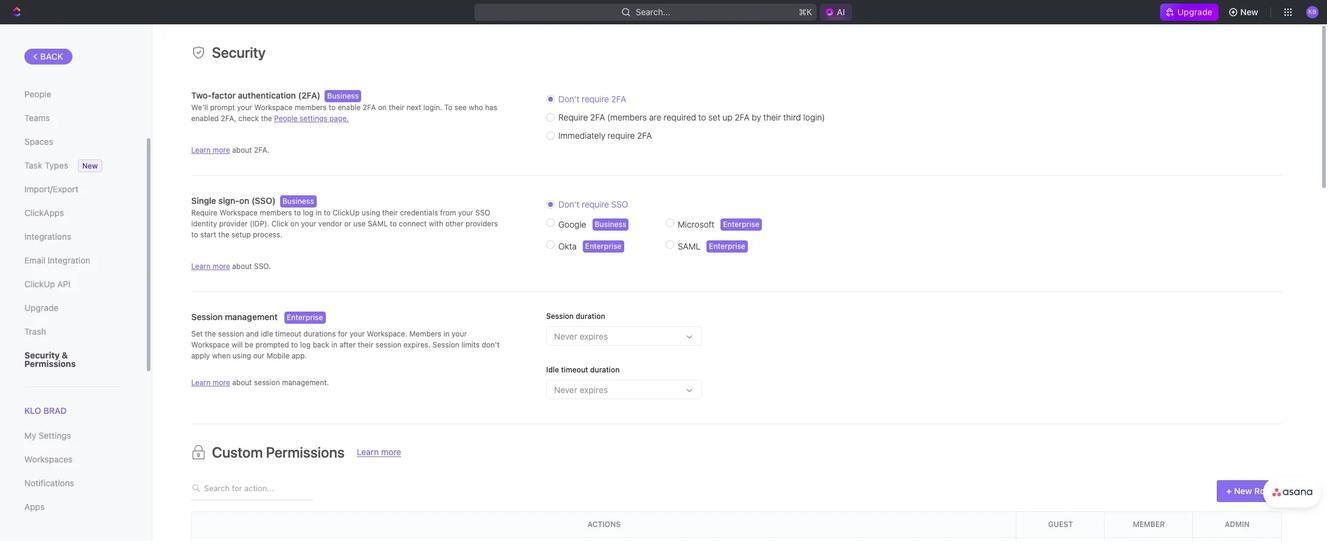 Task type: locate. For each thing, give the bounding box(es) containing it.
don't for don't require sso
[[559, 199, 580, 210]]

expires for 2nd "never expires" dropdown button from the bottom of the page
[[580, 332, 608, 342]]

trash
[[24, 327, 46, 337]]

the down provider
[[218, 230, 230, 240]]

settings
[[39, 431, 71, 441]]

the inside "we'll prompt your workspace members to enable 2fa on their next login. to see who has enabled 2fa, check the"
[[261, 114, 272, 123]]

2 vertical spatial session
[[254, 378, 280, 388]]

2 vertical spatial require
[[582, 199, 609, 210]]

⌘k
[[799, 7, 813, 17]]

their inside "we'll prompt your workspace members to enable 2fa on their next login. to see who has enabled 2fa, check the"
[[389, 103, 405, 112]]

session up will
[[218, 330, 244, 339]]

1 vertical spatial back
[[313, 341, 330, 350]]

spaces link
[[24, 132, 121, 152]]

using down will
[[233, 352, 251, 361]]

0 vertical spatial on
[[378, 103, 387, 112]]

1 vertical spatial members
[[260, 208, 292, 218]]

upgrade link up trash link
[[24, 298, 121, 319]]

don't up google
[[559, 199, 580, 210]]

members
[[295, 103, 327, 112], [260, 208, 292, 218]]

email integration
[[24, 255, 90, 266]]

clickup up 'or'
[[333, 208, 360, 218]]

business up click
[[283, 197, 314, 206]]

in right 'members'
[[444, 330, 450, 339]]

people
[[24, 89, 51, 99], [274, 114, 298, 123]]

2 never from the top
[[554, 385, 578, 396]]

duration up idle timeout duration
[[576, 312, 606, 321]]

security for security
[[212, 44, 266, 61]]

custom permissions
[[212, 444, 345, 461]]

1 horizontal spatial session
[[433, 341, 460, 350]]

2fa.
[[254, 146, 270, 155]]

on inside require workspace members to log in to clickup using their credentials from your sso identity provider (idp). click on your vendor or use saml to connect with other providers to start the setup process.
[[291, 219, 299, 229]]

okta
[[559, 241, 577, 252]]

1 vertical spatial never
[[554, 385, 578, 396]]

never down idle
[[554, 385, 578, 396]]

enterprise for okta
[[586, 242, 622, 251]]

more for learn more about 2fa.
[[213, 146, 230, 155]]

search...
[[636, 7, 671, 17]]

learn
[[191, 146, 211, 155], [191, 262, 211, 271], [191, 378, 211, 388], [357, 447, 379, 457]]

session down workspace.
[[376, 341, 402, 350]]

0 horizontal spatial clickup
[[24, 279, 55, 289]]

clickup inside require workspace members to log in to clickup using their credentials from your sso identity provider (idp). click on your vendor or use saml to connect with other providers to start the setup process.
[[333, 208, 360, 218]]

your
[[237, 103, 252, 112], [458, 208, 474, 218], [301, 219, 316, 229], [350, 330, 365, 339], [452, 330, 467, 339]]

1 horizontal spatial saml
[[678, 241, 701, 252]]

their right by
[[764, 112, 782, 122]]

0 vertical spatial log
[[303, 208, 314, 218]]

on right click
[[291, 219, 299, 229]]

idle timeout duration
[[547, 366, 620, 375]]

1 vertical spatial require
[[191, 208, 218, 218]]

0 vertical spatial the
[[261, 114, 272, 123]]

1 vertical spatial on
[[239, 196, 249, 206]]

0 horizontal spatial saml
[[368, 219, 388, 229]]

session down 'members'
[[433, 341, 460, 350]]

your up 'limits'
[[452, 330, 467, 339]]

1 vertical spatial expires
[[580, 385, 608, 396]]

upgrade link left the new button
[[1161, 4, 1219, 21]]

2 never expires from the top
[[554, 385, 608, 396]]

actions
[[588, 520, 621, 530]]

permissions down trash
[[24, 359, 76, 369]]

workspace up apply
[[191, 341, 230, 350]]

1 vertical spatial the
[[218, 230, 230, 240]]

the right the check
[[261, 114, 272, 123]]

never down session duration
[[554, 332, 578, 342]]

more for learn more about session management.
[[213, 378, 230, 388]]

by
[[752, 112, 762, 122]]

providers
[[466, 219, 498, 229]]

0 horizontal spatial on
[[239, 196, 249, 206]]

1 vertical spatial business
[[283, 197, 314, 206]]

2 vertical spatial the
[[205, 330, 216, 339]]

enterprise up durations
[[287, 313, 323, 322]]

1 vertical spatial using
[[233, 352, 251, 361]]

0 horizontal spatial people
[[24, 89, 51, 99]]

0 vertical spatial require
[[582, 94, 609, 104]]

expires down session duration
[[580, 332, 608, 342]]

2 horizontal spatial session
[[376, 341, 402, 350]]

2 horizontal spatial session
[[547, 312, 574, 321]]

1 vertical spatial upgrade
[[24, 303, 59, 313]]

2 about from the top
[[232, 262, 252, 271]]

trash link
[[24, 322, 121, 343]]

enterprise right microsoft
[[724, 220, 760, 229]]

learn more link for two-
[[191, 146, 230, 155]]

1 vertical spatial permissions
[[266, 444, 345, 461]]

2fa,
[[221, 114, 236, 123]]

process.
[[253, 230, 283, 240]]

new inside button
[[1241, 7, 1259, 17]]

learn more about sso.
[[191, 262, 271, 271]]

2 vertical spatial workspace
[[191, 341, 230, 350]]

2 vertical spatial in
[[332, 341, 338, 350]]

2 horizontal spatial on
[[378, 103, 387, 112]]

microsoft
[[678, 219, 715, 230]]

vendor
[[319, 219, 342, 229]]

0 vertical spatial require
[[559, 112, 588, 122]]

my
[[24, 431, 36, 441]]

require up identity in the left top of the page
[[191, 208, 218, 218]]

on left (sso)
[[239, 196, 249, 206]]

members up the people settings page.
[[295, 103, 327, 112]]

back inside set the session and idle timeout durations for your workspace. members in your workspace will be prompted to log back in after their session expires. session limits don't apply when using our mobile app.
[[313, 341, 330, 350]]

1 horizontal spatial sso
[[612, 199, 629, 210]]

enterprise
[[724, 220, 760, 229], [586, 242, 622, 251], [709, 242, 746, 251], [287, 313, 323, 322]]

0 vertical spatial members
[[295, 103, 327, 112]]

0 horizontal spatial permissions
[[24, 359, 76, 369]]

0 horizontal spatial upgrade link
[[24, 298, 121, 319]]

0 horizontal spatial timeout
[[275, 330, 302, 339]]

0 vertical spatial duration
[[576, 312, 606, 321]]

task types
[[24, 160, 68, 171]]

permissions
[[24, 359, 76, 369], [266, 444, 345, 461]]

credentials
[[400, 208, 438, 218]]

members up click
[[260, 208, 292, 218]]

0 horizontal spatial business
[[283, 197, 314, 206]]

about left the sso.
[[232, 262, 252, 271]]

1 about from the top
[[232, 146, 252, 155]]

require up (members
[[582, 94, 609, 104]]

0 vertical spatial never expires
[[554, 332, 608, 342]]

in left after
[[332, 341, 338, 350]]

about down will
[[232, 378, 252, 388]]

clickapps link
[[24, 203, 121, 224]]

enterprise right okta
[[586, 242, 622, 251]]

2 horizontal spatial in
[[444, 330, 450, 339]]

1 horizontal spatial members
[[295, 103, 327, 112]]

my settings
[[24, 431, 71, 441]]

1 horizontal spatial clickup
[[333, 208, 360, 218]]

(idp).
[[250, 219, 270, 229]]

clickup left api
[[24, 279, 55, 289]]

back down durations
[[313, 341, 330, 350]]

enterprise down microsoft
[[709, 242, 746, 251]]

require inside require workspace members to log in to clickup using their credentials from your sso identity provider (idp). click on your vendor or use saml to connect with other providers to start the setup process.
[[191, 208, 218, 218]]

1 horizontal spatial business
[[327, 91, 359, 101]]

2 vertical spatial about
[[232, 378, 252, 388]]

0 horizontal spatial using
[[233, 352, 251, 361]]

require for don't
[[559, 112, 588, 122]]

0 vertical spatial using
[[362, 208, 380, 218]]

0 vertical spatial about
[[232, 146, 252, 155]]

1 vertical spatial log
[[300, 341, 311, 350]]

0 vertical spatial business
[[327, 91, 359, 101]]

0 vertical spatial upgrade
[[1178, 7, 1213, 17]]

1 never from the top
[[554, 332, 578, 342]]

0 vertical spatial people
[[24, 89, 51, 99]]

people settings page. link
[[274, 114, 349, 123]]

2 expires from the top
[[580, 385, 608, 396]]

their left the next
[[389, 103, 405, 112]]

0 horizontal spatial require
[[191, 208, 218, 218]]

business up the enable
[[327, 91, 359, 101]]

0 vertical spatial in
[[316, 208, 322, 218]]

2 vertical spatial on
[[291, 219, 299, 229]]

learn more link
[[191, 146, 230, 155], [191, 262, 230, 271], [191, 378, 230, 388], [357, 447, 402, 457]]

log
[[303, 208, 314, 218], [300, 341, 311, 350]]

back up 'people' link
[[40, 51, 63, 62]]

expires
[[580, 332, 608, 342], [580, 385, 608, 396]]

on left the next
[[378, 103, 387, 112]]

login)
[[804, 112, 826, 122]]

email
[[24, 255, 45, 266]]

0 vertical spatial security
[[212, 44, 266, 61]]

two-
[[191, 90, 212, 101]]

0 vertical spatial new
[[1241, 7, 1259, 17]]

about left 2fa.
[[232, 146, 252, 155]]

1 vertical spatial timeout
[[561, 366, 589, 375]]

session
[[218, 330, 244, 339], [376, 341, 402, 350], [254, 378, 280, 388]]

0 horizontal spatial upgrade
[[24, 303, 59, 313]]

learn more link for single
[[191, 262, 230, 271]]

1 horizontal spatial in
[[332, 341, 338, 350]]

1 never expires from the top
[[554, 332, 608, 342]]

the right set
[[205, 330, 216, 339]]

0 vertical spatial back
[[40, 51, 63, 62]]

1 vertical spatial workspace
[[220, 208, 258, 218]]

require up immediately on the left top of the page
[[559, 112, 588, 122]]

never expires button
[[547, 327, 1283, 346], [547, 380, 1283, 400]]

1 horizontal spatial people
[[274, 114, 298, 123]]

learn for learn more about 2fa.
[[191, 146, 211, 155]]

the inside set the session and idle timeout durations for your workspace. members in your workspace will be prompted to log back in after their session expires. session limits don't apply when using our mobile app.
[[205, 330, 216, 339]]

saml down microsoft
[[678, 241, 701, 252]]

saml right "use"
[[368, 219, 388, 229]]

1 horizontal spatial session
[[254, 378, 280, 388]]

&
[[62, 350, 68, 361]]

when
[[212, 352, 231, 361]]

0 horizontal spatial in
[[316, 208, 322, 218]]

0 horizontal spatial session
[[191, 312, 223, 322]]

timeout up the prompted
[[275, 330, 302, 339]]

1 horizontal spatial using
[[362, 208, 380, 218]]

0 vertical spatial upgrade link
[[1161, 4, 1219, 21]]

more for learn more
[[381, 447, 402, 457]]

session down our
[[254, 378, 280, 388]]

expires down idle timeout duration
[[580, 385, 608, 396]]

workspace up provider
[[220, 208, 258, 218]]

upgrade down clickup api
[[24, 303, 59, 313]]

0 vertical spatial never expires button
[[547, 327, 1283, 346]]

people left settings
[[274, 114, 298, 123]]

0 vertical spatial timeout
[[275, 330, 302, 339]]

their inside set the session and idle timeout durations for your workspace. members in your workspace will be prompted to log back in after their session expires. session limits don't apply when using our mobile app.
[[358, 341, 374, 350]]

0 horizontal spatial sso
[[476, 208, 491, 218]]

1 vertical spatial about
[[232, 262, 252, 271]]

business down don't require sso
[[595, 220, 627, 229]]

0 vertical spatial don't
[[559, 94, 580, 104]]

learn more link for session
[[191, 378, 230, 388]]

workspace.
[[367, 330, 408, 339]]

session for session duration
[[547, 312, 574, 321]]

to
[[329, 103, 336, 112], [699, 112, 707, 122], [294, 208, 301, 218], [324, 208, 331, 218], [390, 219, 397, 229], [191, 230, 198, 240], [291, 341, 298, 350]]

the inside require workspace members to log in to clickup using their credentials from your sso identity provider (idp). click on your vendor or use saml to connect with other providers to start the setup process.
[[218, 230, 230, 240]]

require up google
[[582, 199, 609, 210]]

will
[[232, 341, 243, 350]]

1 vertical spatial never expires button
[[547, 380, 1283, 400]]

workspace down authentication
[[254, 103, 293, 112]]

on
[[378, 103, 387, 112], [239, 196, 249, 206], [291, 219, 299, 229]]

require for single
[[191, 208, 218, 218]]

upgrade
[[1178, 7, 1213, 17], [24, 303, 59, 313]]

1 vertical spatial don't
[[559, 199, 580, 210]]

members inside require workspace members to log in to clickup using their credentials from your sso identity provider (idp). click on your vendor or use saml to connect with other providers to start the setup process.
[[260, 208, 292, 218]]

single sign-on (sso)
[[191, 196, 276, 206]]

1 don't from the top
[[559, 94, 580, 104]]

1 horizontal spatial upgrade link
[[1161, 4, 1219, 21]]

never expires down session duration
[[554, 332, 608, 342]]

0 vertical spatial expires
[[580, 332, 608, 342]]

1 horizontal spatial the
[[218, 230, 230, 240]]

their right after
[[358, 341, 374, 350]]

api
[[57, 279, 71, 289]]

2 never expires button from the top
[[547, 380, 1283, 400]]

1 horizontal spatial require
[[559, 112, 588, 122]]

who
[[469, 103, 483, 112]]

1 horizontal spatial timeout
[[561, 366, 589, 375]]

timeout
[[275, 330, 302, 339], [561, 366, 589, 375]]

permissions up search for action... text field
[[266, 444, 345, 461]]

0 horizontal spatial security
[[24, 350, 60, 361]]

back
[[40, 51, 63, 62], [313, 341, 330, 350]]

security inside "security & permissions"
[[24, 350, 60, 361]]

1 vertical spatial never expires
[[554, 385, 608, 396]]

saml inside require workspace members to log in to clickup using their credentials from your sso identity provider (idp). click on your vendor or use saml to connect with other providers to start the setup process.
[[368, 219, 388, 229]]

1 vertical spatial security
[[24, 350, 60, 361]]

1 vertical spatial upgrade link
[[24, 298, 121, 319]]

learn for learn more about session management.
[[191, 378, 211, 388]]

prompted
[[256, 341, 289, 350]]

security up factor
[[212, 44, 266, 61]]

1 vertical spatial people
[[274, 114, 298, 123]]

the
[[261, 114, 272, 123], [218, 230, 230, 240], [205, 330, 216, 339]]

set
[[191, 330, 203, 339]]

timeout right idle
[[561, 366, 589, 375]]

duration right idle
[[591, 366, 620, 375]]

admin
[[1226, 520, 1251, 530]]

in up vendor
[[316, 208, 322, 218]]

require for don't require sso
[[582, 199, 609, 210]]

2fa right the enable
[[363, 103, 376, 112]]

1 vertical spatial require
[[608, 130, 635, 141]]

people up teams
[[24, 89, 51, 99]]

0 horizontal spatial session
[[218, 330, 244, 339]]

security left &
[[24, 350, 60, 361]]

0 horizontal spatial members
[[260, 208, 292, 218]]

1 expires from the top
[[580, 332, 608, 342]]

1 vertical spatial in
[[444, 330, 450, 339]]

never expires
[[554, 332, 608, 342], [554, 385, 608, 396]]

1 vertical spatial saml
[[678, 241, 701, 252]]

page.
[[330, 114, 349, 123]]

2 vertical spatial business
[[595, 220, 627, 229]]

to
[[445, 103, 453, 112]]

session up idle
[[547, 312, 574, 321]]

2 don't from the top
[[559, 199, 580, 210]]

don't up immediately on the left top of the page
[[559, 94, 580, 104]]

require for immediately require 2fa
[[608, 130, 635, 141]]

upgrade left the new button
[[1178, 7, 1213, 17]]

2fa left by
[[735, 112, 750, 122]]

import/export link
[[24, 179, 121, 200]]

1 horizontal spatial permissions
[[266, 444, 345, 461]]

1 vertical spatial clickup
[[24, 279, 55, 289]]

don't
[[482, 341, 500, 350]]

1 horizontal spatial on
[[291, 219, 299, 229]]

learn more about 2fa.
[[191, 146, 270, 155]]

+ new role
[[1227, 486, 1273, 497]]

session up set
[[191, 312, 223, 322]]

with
[[429, 219, 444, 229]]

people for people settings page.
[[274, 114, 298, 123]]

never expires down idle timeout duration
[[554, 385, 608, 396]]

idle
[[547, 366, 559, 375]]

learn for learn more about sso.
[[191, 262, 211, 271]]

your up the check
[[237, 103, 252, 112]]

in inside require workspace members to log in to clickup using their credentials from your sso identity provider (idp). click on your vendor or use saml to connect with other providers to start the setup process.
[[316, 208, 322, 218]]

integration
[[48, 255, 90, 266]]

integrations
[[24, 232, 71, 242]]

0 vertical spatial clickup
[[333, 208, 360, 218]]

never for 2nd "never expires" dropdown button from the bottom of the page
[[554, 332, 578, 342]]

using up "use"
[[362, 208, 380, 218]]

never expires for 2nd "never expires" dropdown button from the top of the page
[[554, 385, 608, 396]]

clickup api link
[[24, 274, 121, 295]]

require down (members
[[608, 130, 635, 141]]

saml
[[368, 219, 388, 229], [678, 241, 701, 252]]

more
[[213, 146, 230, 155], [213, 262, 230, 271], [213, 378, 230, 388], [381, 447, 402, 457]]

0 horizontal spatial back
[[40, 51, 63, 62]]

be
[[245, 341, 254, 350]]

their left the 'credentials' at top
[[382, 208, 398, 218]]

teams
[[24, 113, 50, 123]]

sso
[[612, 199, 629, 210], [476, 208, 491, 218]]

2fa up (members
[[612, 94, 627, 104]]



Task type: vqa. For each thing, say whether or not it's contained in the screenshot.
Row to the middle
no



Task type: describe. For each thing, give the bounding box(es) containing it.
1 vertical spatial duration
[[591, 366, 620, 375]]

identity
[[191, 219, 217, 229]]

1 vertical spatial new
[[82, 162, 98, 171]]

your up "other"
[[458, 208, 474, 218]]

workspace inside "we'll prompt your workspace members to enable 2fa on their next login. to see who has enabled 2fa, check the"
[[254, 103, 293, 112]]

clickup api
[[24, 279, 71, 289]]

our
[[253, 352, 265, 361]]

learn more about session management.
[[191, 378, 329, 388]]

after
[[340, 341, 356, 350]]

enterprise for microsoft
[[724, 220, 760, 229]]

workspaces link
[[24, 450, 121, 471]]

see
[[455, 103, 467, 112]]

notifications
[[24, 479, 74, 489]]

learn more
[[357, 447, 402, 457]]

we'll prompt your workspace members to enable 2fa on their next login. to see who has enabled 2fa, check the
[[191, 103, 498, 123]]

sign-
[[219, 196, 239, 206]]

sso.
[[254, 262, 271, 271]]

don't require 2fa
[[559, 94, 627, 104]]

2 vertical spatial new
[[1235, 486, 1253, 497]]

apps
[[24, 502, 45, 513]]

expires.
[[404, 341, 431, 350]]

2 horizontal spatial business
[[595, 220, 627, 229]]

people settings page.
[[274, 114, 349, 123]]

has
[[485, 103, 498, 112]]

never for 2nd "never expires" dropdown button from the top of the page
[[554, 385, 578, 396]]

brad
[[43, 406, 67, 416]]

to inside set the session and idle timeout durations for your workspace. members in your workspace will be prompted to log back in after their session expires. session limits don't apply when using our mobile app.
[[291, 341, 298, 350]]

task
[[24, 160, 42, 171]]

session duration
[[547, 312, 606, 321]]

people link
[[24, 84, 121, 105]]

types
[[45, 160, 68, 171]]

enterprise for saml
[[709, 242, 746, 251]]

click
[[272, 219, 289, 229]]

on inside "we'll prompt your workspace members to enable 2fa on their next login. to see who has enabled 2fa, check the"
[[378, 103, 387, 112]]

check
[[238, 114, 259, 123]]

+
[[1227, 486, 1233, 497]]

spaces
[[24, 137, 53, 147]]

prompt
[[210, 103, 235, 112]]

security for security & permissions
[[24, 350, 60, 361]]

workspaces
[[24, 455, 73, 465]]

management
[[225, 312, 278, 322]]

sso inside require workspace members to log in to clickup using their credentials from your sso identity provider (idp). click on your vendor or use saml to connect with other providers to start the setup process.
[[476, 208, 491, 218]]

to inside "we'll prompt your workspace members to enable 2fa on their next login. to see who has enabled 2fa, check the"
[[329, 103, 336, 112]]

kb button
[[1304, 2, 1323, 22]]

durations
[[304, 330, 336, 339]]

don't for don't require 2fa
[[559, 94, 580, 104]]

about for authentication
[[232, 146, 252, 155]]

timeout inside set the session and idle timeout durations for your workspace. members in your workspace will be prompted to log back in after their session expires. session limits don't apply when using our mobile app.
[[275, 330, 302, 339]]

require workspace members to log in to clickup using their credentials from your sso identity provider (idp). click on your vendor or use saml to connect with other providers to start the setup process.
[[191, 208, 498, 240]]

business for single sign-on (sso)
[[283, 197, 314, 206]]

log inside require workspace members to log in to clickup using their credentials from your sso identity provider (idp). click on your vendor or use saml to connect with other providers to start the setup process.
[[303, 208, 314, 218]]

required
[[664, 112, 697, 122]]

2fa inside "we'll prompt your workspace members to enable 2fa on their next login. to see who has enabled 2fa, check the"
[[363, 103, 376, 112]]

1 horizontal spatial upgrade
[[1178, 7, 1213, 17]]

my settings link
[[24, 426, 121, 447]]

provider
[[219, 219, 248, 229]]

set the session and idle timeout durations for your workspace. members in your workspace will be prompted to log back in after their session expires. session limits don't apply when using our mobile app.
[[191, 330, 500, 361]]

or
[[344, 219, 352, 229]]

connect
[[399, 219, 427, 229]]

role
[[1255, 486, 1273, 497]]

(sso)
[[252, 196, 276, 206]]

up
[[723, 112, 733, 122]]

your left vendor
[[301, 219, 316, 229]]

next
[[407, 103, 422, 112]]

third
[[784, 112, 802, 122]]

about for on
[[232, 262, 252, 271]]

ai
[[838, 7, 846, 17]]

don't require sso
[[559, 199, 629, 210]]

require for don't require 2fa
[[582, 94, 609, 104]]

teams link
[[24, 108, 121, 129]]

guest
[[1049, 520, 1074, 530]]

are
[[650, 112, 662, 122]]

1 never expires button from the top
[[547, 327, 1283, 346]]

session inside set the session and idle timeout durations for your workspace. members in your workspace will be prompted to log back in after their session expires. session limits don't apply when using our mobile app.
[[433, 341, 460, 350]]

back link
[[24, 49, 72, 65]]

people for people
[[24, 89, 51, 99]]

using inside require workspace members to log in to clickup using their credentials from your sso identity provider (idp). click on your vendor or use saml to connect with other providers to start the setup process.
[[362, 208, 380, 218]]

using inside set the session and idle timeout durations for your workspace. members in your workspace will be prompted to log back in after their session expires. session limits don't apply when using our mobile app.
[[233, 352, 251, 361]]

2fa down the are
[[638, 130, 652, 141]]

log inside set the session and idle timeout durations for your workspace. members in your workspace will be prompted to log back in after their session expires. session limits don't apply when using our mobile app.
[[300, 341, 311, 350]]

login.
[[424, 103, 442, 112]]

your inside "we'll prompt your workspace members to enable 2fa on their next login. to see who has enabled 2fa, check the"
[[237, 103, 252, 112]]

members inside "we'll prompt your workspace members to enable 2fa on their next login. to see who has enabled 2fa, check the"
[[295, 103, 327, 112]]

setup
[[232, 230, 251, 240]]

other
[[446, 219, 464, 229]]

your right the for at the bottom left
[[350, 330, 365, 339]]

Search for action... text field
[[201, 483, 313, 494]]

0 vertical spatial permissions
[[24, 359, 76, 369]]

immediately
[[559, 130, 606, 141]]

members
[[410, 330, 442, 339]]

never expires for 2nd "never expires" dropdown button from the bottom of the page
[[554, 332, 608, 342]]

limits
[[462, 341, 480, 350]]

import/export
[[24, 184, 78, 194]]

expires for 2nd "never expires" dropdown button from the top of the page
[[580, 385, 608, 396]]

workspace inside require workspace members to log in to clickup using their credentials from your sso identity provider (idp). click on your vendor or use saml to connect with other providers to start the setup process.
[[220, 208, 258, 218]]

more for learn more about sso.
[[213, 262, 230, 271]]

2fa down don't require 2fa
[[591, 112, 605, 122]]

their inside require workspace members to log in to clickup using their credentials from your sso identity provider (idp). click on your vendor or use saml to connect with other providers to start the setup process.
[[382, 208, 398, 218]]

apply
[[191, 352, 210, 361]]

immediately require 2fa
[[559, 130, 652, 141]]

session for session management
[[191, 312, 223, 322]]

app.
[[292, 352, 307, 361]]

(members
[[608, 112, 647, 122]]

enable
[[338, 103, 361, 112]]

business for two-factor authentication (2fa)
[[327, 91, 359, 101]]

factor
[[212, 90, 236, 101]]

3 about from the top
[[232, 378, 252, 388]]

(2fa)
[[298, 90, 321, 101]]

google
[[559, 219, 587, 230]]

learn for learn more
[[357, 447, 379, 457]]

workspace inside set the session and idle timeout durations for your workspace. members in your workspace will be prompted to log back in after their session expires. session limits don't apply when using our mobile app.
[[191, 341, 230, 350]]

idle
[[261, 330, 273, 339]]

and
[[246, 330, 259, 339]]

apps link
[[24, 497, 121, 518]]

start
[[200, 230, 216, 240]]

we'll
[[191, 103, 208, 112]]

1 vertical spatial session
[[376, 341, 402, 350]]

klo brad
[[24, 406, 67, 416]]



